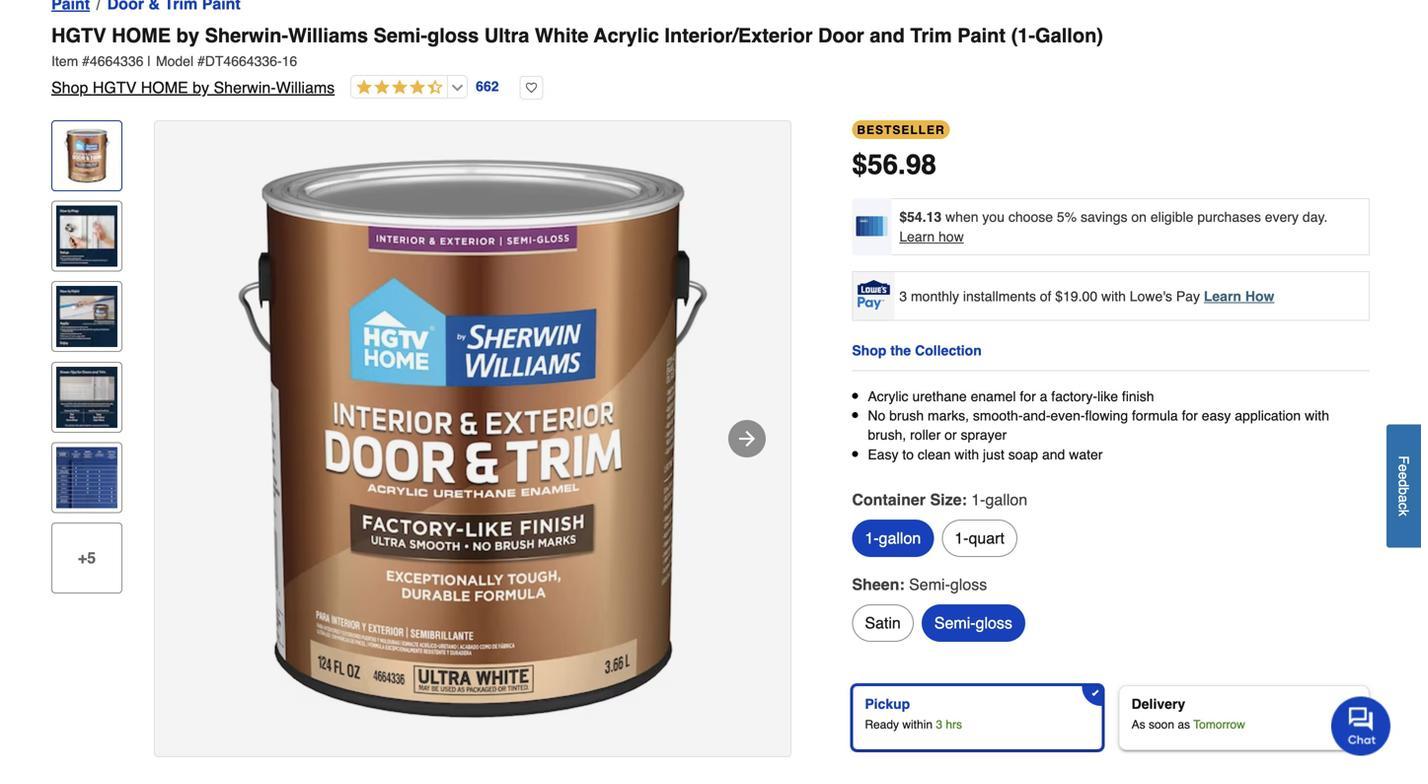Task type: locate. For each thing, give the bounding box(es) containing it.
3 monthly installments of $19.00 with lowe's pay learn how
[[900, 288, 1275, 304]]

662
[[476, 79, 499, 94]]

0 vertical spatial by
[[176, 24, 199, 47]]

1 vertical spatial a
[[1396, 496, 1412, 503]]

acrylic up no on the bottom right
[[868, 389, 909, 405]]

for left easy
[[1182, 408, 1198, 424]]

1- right size
[[972, 491, 986, 509]]

and right 'soap'
[[1042, 447, 1065, 463]]

2 # from the left
[[197, 53, 205, 69]]

when
[[946, 209, 979, 225]]

of
[[1040, 288, 1052, 304]]

2 horizontal spatial with
[[1305, 408, 1330, 424]]

learn how button
[[900, 227, 964, 247]]

1 horizontal spatial for
[[1182, 408, 1198, 424]]

satin
[[865, 614, 901, 633]]

0 horizontal spatial :
[[900, 576, 905, 594]]

interior/exterior
[[665, 24, 813, 47]]

savings
[[1081, 209, 1128, 225]]

3 left "hrs"
[[936, 718, 943, 732]]

sherwin- down dt4664336- at the top of the page
[[214, 78, 276, 97]]

semi- inside hgtv home by sherwin-williams semi-gloss ultra white acrylic interior/exterior door and trim paint (1-gallon) item # 4664336 | model # dt4664336-16
[[374, 24, 427, 47]]

1 horizontal spatial 1-
[[955, 529, 969, 548]]

gloss up semi-gloss
[[950, 576, 987, 594]]

williams up 16
[[288, 24, 368, 47]]

within
[[903, 718, 933, 732]]

gallon up the 'quart' on the right bottom of the page
[[986, 491, 1028, 509]]

$ left "."
[[852, 149, 868, 181]]

shop the collection link
[[852, 339, 982, 363]]

pay
[[1176, 288, 1200, 304]]

0 vertical spatial sherwin-
[[205, 24, 288, 47]]

: up satin
[[900, 576, 905, 594]]

item
[[51, 53, 78, 69]]

gallon down container
[[879, 529, 921, 548]]

gloss down sheen : semi-gloss
[[976, 614, 1013, 633]]

finish
[[1122, 389, 1154, 405]]

home down model in the left of the page
[[141, 78, 188, 97]]

1 horizontal spatial $
[[900, 209, 907, 225]]

hgtv home by sherwin-williams semi-gloss ultra white acrylic interior/exterior door and trim paint (1-gallon) item # 4664336 | model # dt4664336-16
[[51, 24, 1104, 69]]

# right model in the left of the page
[[197, 53, 205, 69]]

1 vertical spatial 3
[[936, 718, 943, 732]]

:
[[962, 491, 967, 509], [900, 576, 905, 594]]

acrylic right white
[[594, 24, 659, 47]]

pickup ready within 3 hrs
[[865, 697, 962, 732]]

$ up learn how button
[[900, 209, 907, 225]]

0 vertical spatial with
[[1102, 288, 1126, 304]]

0 horizontal spatial #
[[82, 53, 90, 69]]

semi- right sheen
[[909, 576, 950, 594]]

0 vertical spatial williams
[[288, 24, 368, 47]]

chat invite button image
[[1332, 696, 1392, 757]]

2 e from the top
[[1396, 472, 1412, 480]]

home up |
[[112, 24, 171, 47]]

with down or
[[955, 447, 979, 463]]

option group
[[844, 678, 1378, 759]]

lowe's
[[1130, 288, 1173, 304]]

shop hgtv home by sherwin-williams
[[51, 78, 335, 97]]

0 vertical spatial acrylic
[[594, 24, 659, 47]]

by up model in the left of the page
[[176, 24, 199, 47]]

hgtv
[[51, 24, 106, 47], [93, 78, 136, 97]]

hrs
[[946, 718, 962, 732]]

hgtv home by sherwin-williams  #dt4664336-16 - thumbnail2 image
[[56, 206, 117, 267]]

|
[[147, 53, 151, 69]]

1 horizontal spatial with
[[1102, 288, 1126, 304]]

williams
[[288, 24, 368, 47], [276, 78, 335, 97]]

0 vertical spatial $
[[852, 149, 868, 181]]

0 horizontal spatial a
[[1040, 389, 1048, 405]]

shop the collection
[[852, 343, 982, 359]]

every
[[1265, 209, 1299, 225]]

by down model in the left of the page
[[193, 78, 209, 97]]

learn down "54.13"
[[900, 229, 935, 245]]

1 vertical spatial for
[[1182, 408, 1198, 424]]

home inside hgtv home by sherwin-williams semi-gloss ultra white acrylic interior/exterior door and trim paint (1-gallon) item # 4664336 | model # dt4664336-16
[[112, 24, 171, 47]]

1 horizontal spatial 3
[[936, 718, 943, 732]]

hgtv home by sherwin-williams  #dt4664336-16 image
[[155, 121, 791, 757]]

arrow right image
[[735, 427, 759, 451]]

1 vertical spatial learn
[[1204, 288, 1242, 304]]

+5 button
[[51, 523, 122, 594]]

semi- up 4.4 stars image
[[374, 24, 427, 47]]

size
[[930, 491, 962, 509]]

shop down item
[[51, 78, 88, 97]]

0 vertical spatial :
[[962, 491, 967, 509]]

e
[[1396, 465, 1412, 472], [1396, 472, 1412, 480]]

1 horizontal spatial a
[[1396, 496, 1412, 503]]

0 vertical spatial learn
[[900, 229, 935, 245]]

hgtv down 4664336
[[93, 78, 136, 97]]

learn right pay
[[1204, 288, 1242, 304]]

0 vertical spatial and
[[870, 24, 905, 47]]

#
[[82, 53, 90, 69], [197, 53, 205, 69]]

2 vertical spatial gloss
[[976, 614, 1013, 633]]

0 vertical spatial a
[[1040, 389, 1048, 405]]

and left 'trim'
[[870, 24, 905, 47]]

0 vertical spatial 3
[[900, 288, 907, 304]]

1 vertical spatial and
[[1042, 447, 1065, 463]]

1 vertical spatial williams
[[276, 78, 335, 97]]

54.13
[[907, 209, 942, 225]]

: up 1-quart
[[962, 491, 967, 509]]

by
[[176, 24, 199, 47], [193, 78, 209, 97]]

1 vertical spatial acrylic
[[868, 389, 909, 405]]

+5
[[78, 549, 96, 568]]

1 vertical spatial shop
[[852, 343, 887, 359]]

with
[[1102, 288, 1126, 304], [1305, 408, 1330, 424], [955, 447, 979, 463]]

1 vertical spatial $
[[900, 209, 907, 225]]

0 vertical spatial gallon
[[986, 491, 1028, 509]]

hgtv home by sherwin-williams  #dt4664336-16 - thumbnail4 image
[[56, 367, 117, 428]]

container size : 1-gallon
[[852, 491, 1028, 509]]

1 vertical spatial gallon
[[879, 529, 921, 548]]

container
[[852, 491, 926, 509]]

e up d
[[1396, 465, 1412, 472]]

1 horizontal spatial and
[[1042, 447, 1065, 463]]

sherwin-
[[205, 24, 288, 47], [214, 78, 276, 97]]

ultra
[[484, 24, 529, 47]]

hgtv home by sherwin-williams  #dt4664336-16 - thumbnail image
[[56, 125, 117, 187]]

hgtv up item
[[51, 24, 106, 47]]

for
[[1020, 389, 1036, 405], [1182, 408, 1198, 424]]

0 vertical spatial hgtv
[[51, 24, 106, 47]]

0 vertical spatial shop
[[51, 78, 88, 97]]

0 vertical spatial for
[[1020, 389, 1036, 405]]

sherwin- up dt4664336- at the top of the page
[[205, 24, 288, 47]]

bestseller
[[857, 123, 945, 137]]

3 right lowes pay logo
[[900, 288, 907, 304]]

$ inside $ 54.13 when you choose 5% savings on eligible purchases every day. learn how
[[900, 209, 907, 225]]

1 horizontal spatial shop
[[852, 343, 887, 359]]

for up and-
[[1020, 389, 1036, 405]]

clean
[[918, 447, 951, 463]]

3
[[900, 288, 907, 304], [936, 718, 943, 732]]

gloss inside hgtv home by sherwin-williams semi-gloss ultra white acrylic interior/exterior door and trim paint (1-gallon) item # 4664336 | model # dt4664336-16
[[427, 24, 479, 47]]

1 horizontal spatial learn
[[1204, 288, 1242, 304]]

formula
[[1132, 408, 1178, 424]]

the
[[891, 343, 911, 359]]

1 vertical spatial by
[[193, 78, 209, 97]]

easy
[[1202, 408, 1231, 424]]

a up the "k"
[[1396, 496, 1412, 503]]

sheen
[[852, 576, 900, 594]]

0 horizontal spatial acrylic
[[594, 24, 659, 47]]

0 vertical spatial home
[[112, 24, 171, 47]]

item number 4 6 6 4 3 3 6 and model number d t 4 6 6 4 3 3 6 - 1 6 element
[[51, 51, 1370, 71]]

gloss
[[427, 24, 479, 47], [950, 576, 987, 594], [976, 614, 1013, 633]]

1 horizontal spatial :
[[962, 491, 967, 509]]

1-
[[972, 491, 986, 509], [865, 529, 879, 548], [955, 529, 969, 548]]

1- down size
[[955, 529, 969, 548]]

1- down container
[[865, 529, 879, 548]]

0 vertical spatial semi-
[[374, 24, 427, 47]]

gallon
[[986, 491, 1028, 509], [879, 529, 921, 548]]

0 horizontal spatial 1-
[[865, 529, 879, 548]]

e up b
[[1396, 472, 1412, 480]]

1 vertical spatial sherwin-
[[214, 78, 276, 97]]

0 horizontal spatial and
[[870, 24, 905, 47]]

k
[[1396, 510, 1412, 517]]

# right item
[[82, 53, 90, 69]]

sheen : semi-gloss
[[852, 576, 987, 594]]

0 horizontal spatial learn
[[900, 229, 935, 245]]

0 horizontal spatial $
[[852, 149, 868, 181]]

0 horizontal spatial with
[[955, 447, 979, 463]]

hgtv inside hgtv home by sherwin-williams semi-gloss ultra white acrylic interior/exterior door and trim paint (1-gallon) item # 4664336 | model # dt4664336-16
[[51, 24, 106, 47]]

1 horizontal spatial #
[[197, 53, 205, 69]]

1 vertical spatial semi-
[[909, 576, 950, 594]]

acrylic inside acrylic urethane enamel for a factory-like finish no brush marks, smooth-and-even-flowing formula for easy application with brush, roller or sprayer easy to clean with just soap and water
[[868, 389, 909, 405]]

learn
[[900, 229, 935, 245], [1204, 288, 1242, 304]]

a inside acrylic urethane enamel for a factory-like finish no brush marks, smooth-and-even-flowing formula for easy application with brush, roller or sprayer easy to clean with just soap and water
[[1040, 389, 1048, 405]]

1 vertical spatial with
[[1305, 408, 1330, 424]]

semi- down sheen : semi-gloss
[[935, 614, 976, 633]]

to
[[903, 447, 914, 463]]

1 horizontal spatial acrylic
[[868, 389, 909, 405]]

a
[[1040, 389, 1048, 405], [1396, 496, 1412, 503]]

with right 'application'
[[1305, 408, 1330, 424]]

shop left 'the'
[[852, 343, 887, 359]]

enamel
[[971, 389, 1016, 405]]

$19.00
[[1055, 288, 1098, 304]]

easy
[[868, 447, 899, 463]]

0 horizontal spatial shop
[[51, 78, 88, 97]]

16
[[282, 53, 297, 69]]

a up and-
[[1040, 389, 1048, 405]]

gloss left ultra
[[427, 24, 479, 47]]

hgtv home by sherwin-williams  #dt4664336-16 - thumbnail5 image
[[56, 448, 117, 509]]

0 vertical spatial gloss
[[427, 24, 479, 47]]

even-
[[1051, 408, 1085, 424]]

how
[[939, 229, 964, 245]]

(1-
[[1011, 24, 1036, 47]]

sherwin- inside hgtv home by sherwin-williams semi-gloss ultra white acrylic interior/exterior door and trim paint (1-gallon) item # 4664336 | model # dt4664336-16
[[205, 24, 288, 47]]

williams down 16
[[276, 78, 335, 97]]

shop for shop the collection
[[852, 343, 887, 359]]

with right "$19.00"
[[1102, 288, 1126, 304]]

brush
[[889, 408, 924, 424]]



Task type: describe. For each thing, give the bounding box(es) containing it.
trim
[[910, 24, 952, 47]]

smooth-
[[973, 408, 1023, 424]]

1 vertical spatial :
[[900, 576, 905, 594]]

1 # from the left
[[82, 53, 90, 69]]

2 vertical spatial with
[[955, 447, 979, 463]]

and inside acrylic urethane enamel for a factory-like finish no brush marks, smooth-and-even-flowing formula for easy application with brush, roller or sprayer easy to clean with just soap and water
[[1042, 447, 1065, 463]]

application
[[1235, 408, 1301, 424]]

flowing
[[1085, 408, 1128, 424]]

2 horizontal spatial 1-
[[972, 491, 986, 509]]

gallon)
[[1035, 24, 1104, 47]]

ready
[[865, 718, 899, 732]]

dt4664336-
[[205, 53, 282, 69]]

1- for 1-quart
[[955, 529, 969, 548]]

on
[[1132, 209, 1147, 225]]

1 e from the top
[[1396, 465, 1412, 472]]

choose
[[1009, 209, 1053, 225]]

urethane
[[912, 389, 967, 405]]

1-quart
[[955, 529, 1005, 548]]

4.4 stars image
[[352, 79, 443, 97]]

quart
[[969, 529, 1005, 548]]

98
[[906, 149, 937, 181]]

model
[[156, 53, 194, 69]]

water
[[1069, 447, 1103, 463]]

1 vertical spatial hgtv
[[93, 78, 136, 97]]

soon
[[1149, 718, 1175, 732]]

a inside button
[[1396, 496, 1412, 503]]

how
[[1246, 288, 1275, 304]]

by inside hgtv home by sherwin-williams semi-gloss ultra white acrylic interior/exterior door and trim paint (1-gallon) item # 4664336 | model # dt4664336-16
[[176, 24, 199, 47]]

2 vertical spatial semi-
[[935, 614, 976, 633]]

.
[[898, 149, 906, 181]]

learn how link
[[1204, 288, 1275, 304]]

installments
[[963, 288, 1036, 304]]

you
[[983, 209, 1005, 225]]

delivery as soon as tomorrow
[[1132, 697, 1246, 732]]

white
[[535, 24, 589, 47]]

1-gallon
[[865, 529, 921, 548]]

no
[[868, 408, 886, 424]]

just
[[983, 447, 1005, 463]]

monthly
[[911, 288, 959, 304]]

$ for 56
[[852, 149, 868, 181]]

day.
[[1303, 209, 1328, 225]]

0 horizontal spatial gallon
[[879, 529, 921, 548]]

$ for 54.13
[[900, 209, 907, 225]]

like
[[1098, 389, 1118, 405]]

acrylic urethane enamel for a factory-like finish no brush marks, smooth-and-even-flowing formula for easy application with brush, roller or sprayer easy to clean with just soap and water
[[868, 389, 1330, 463]]

delivery
[[1132, 697, 1186, 713]]

1 horizontal spatial gallon
[[986, 491, 1028, 509]]

0 horizontal spatial for
[[1020, 389, 1036, 405]]

collection
[[915, 343, 982, 359]]

marks,
[[928, 408, 969, 424]]

1 vertical spatial home
[[141, 78, 188, 97]]

d
[[1396, 480, 1412, 488]]

brush,
[[868, 428, 906, 443]]

$ 54.13 when you choose 5% savings on eligible purchases every day. learn how
[[900, 209, 1328, 245]]

as
[[1132, 718, 1146, 732]]

shop for shop hgtv home by sherwin-williams
[[51, 78, 88, 97]]

c
[[1396, 503, 1412, 510]]

heart outline image
[[520, 76, 543, 100]]

and inside hgtv home by sherwin-williams semi-gloss ultra white acrylic interior/exterior door and trim paint (1-gallon) item # 4664336 | model # dt4664336-16
[[870, 24, 905, 47]]

williams inside hgtv home by sherwin-williams semi-gloss ultra white acrylic interior/exterior door and trim paint (1-gallon) item # 4664336 | model # dt4664336-16
[[288, 24, 368, 47]]

hgtv home by sherwin-williams  #dt4664336-16 - thumbnail3 image
[[56, 286, 117, 348]]

option group containing pickup
[[844, 678, 1378, 759]]

lowes pay logo image
[[854, 280, 894, 310]]

f e e d b a c k button
[[1387, 425, 1421, 548]]

paint
[[958, 24, 1006, 47]]

4664336
[[90, 53, 144, 69]]

acrylic inside hgtv home by sherwin-williams semi-gloss ultra white acrylic interior/exterior door and trim paint (1-gallon) item # 4664336 | model # dt4664336-16
[[594, 24, 659, 47]]

f e e d b a c k
[[1396, 456, 1412, 517]]

3 inside pickup ready within 3 hrs
[[936, 718, 943, 732]]

1 vertical spatial gloss
[[950, 576, 987, 594]]

56
[[868, 149, 898, 181]]

b
[[1396, 488, 1412, 496]]

or
[[945, 428, 957, 443]]

roller
[[910, 428, 941, 443]]

pickup
[[865, 697, 910, 713]]

0 horizontal spatial 3
[[900, 288, 907, 304]]

as
[[1178, 718, 1190, 732]]

purchases
[[1198, 209, 1261, 225]]

5%
[[1057, 209, 1077, 225]]

semi-gloss
[[935, 614, 1013, 633]]

soap
[[1009, 447, 1038, 463]]

sprayer
[[961, 428, 1007, 443]]

factory-
[[1052, 389, 1098, 405]]

door
[[818, 24, 864, 47]]

1- for 1-gallon
[[865, 529, 879, 548]]

tomorrow
[[1194, 718, 1246, 732]]

$ 56 . 98
[[852, 149, 937, 181]]

f
[[1396, 456, 1412, 465]]

learn inside $ 54.13 when you choose 5% savings on eligible purchases every day. learn how
[[900, 229, 935, 245]]

eligible
[[1151, 209, 1194, 225]]



Task type: vqa. For each thing, say whether or not it's contained in the screenshot.
HGTV HOME BY SHERWIN-WILLIAMS  #DT4664336-16 - THUMBNAIL4
yes



